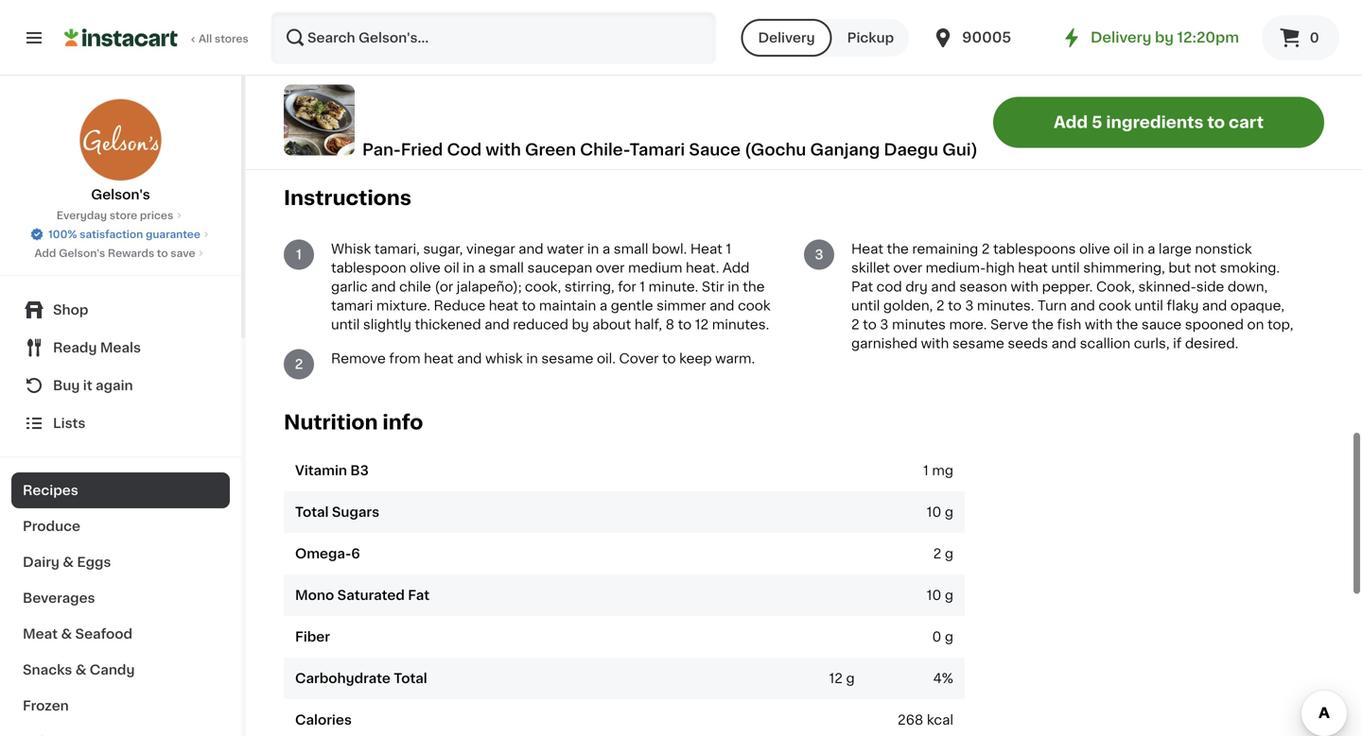 Task type: locate. For each thing, give the bounding box(es) containing it.
oil
[[519, 29, 535, 42], [1114, 243, 1129, 256], [444, 261, 460, 275]]

& left eggs
[[63, 556, 74, 570]]

2 cook from the left
[[1099, 299, 1131, 313]]

over inside whisk tamari, sugar, vinegar and water in a small bowl. heat 1 tablespoon olive oil in a small saucepan over medium heat. add garlic and chile (or jalapeño); cook, stirring, for 1 minute. stir in the tamari mixture. reduce heat to maintain a gentle simmer and cook until slightly thickened and reduced by about half, 8 to 12 minutes.
[[596, 261, 625, 275]]

2 up high
[[982, 243, 990, 256]]

0 horizontal spatial over
[[596, 261, 625, 275]]

1 horizontal spatial total
[[394, 673, 427, 686]]

0 vertical spatial 10
[[927, 506, 942, 520]]

2 10 from the top
[[927, 590, 942, 603]]

carbohydrate total
[[295, 673, 427, 686]]

jalapeño);
[[457, 280, 522, 294]]

candy
[[90, 664, 135, 677]]

0 vertical spatial total
[[295, 506, 329, 520]]

2 over from the left
[[893, 261, 923, 275]]

over up "stirring,"
[[596, 261, 625, 275]]

minutes.
[[977, 299, 1034, 313], [712, 318, 769, 331]]

omega-
[[295, 548, 351, 561]]

2 vertical spatial add
[[723, 261, 750, 275]]

add 5 ingredients to cart button
[[993, 97, 1324, 148]]

cod
[[447, 142, 482, 158]]

recipes link
[[11, 473, 230, 509]]

None search field
[[271, 11, 717, 64]]

eggs
[[77, 556, 111, 570]]

delivery
[[1091, 31, 1152, 44], [758, 31, 815, 44]]

12:20pm
[[1177, 31, 1239, 44]]

1 horizontal spatial add
[[723, 261, 750, 275]]

toasted
[[409, 29, 461, 42]]

fat
[[408, 590, 430, 603]]

sesame down more.
[[953, 337, 1005, 350]]

olive
[[1079, 243, 1110, 256], [410, 261, 441, 275]]

cook,
[[1097, 280, 1135, 294]]

0 for 0 g
[[932, 631, 942, 644]]

until
[[1051, 261, 1080, 275], [851, 299, 880, 313], [1135, 299, 1164, 313], [331, 318, 360, 331]]

268
[[898, 714, 924, 728]]

tablespoon down green
[[331, 29, 406, 42]]

0 vertical spatial oil
[[519, 29, 535, 42]]

heat the remaining 2 tablespoons olive oil in a large nonstick skillet over medium-high heat until shimmering, but not smoking. pat cod dry and season with pepper. cook, skinned-side down, until golden, 2 to 3 minutes. turn and cook until flaky and opaque, 2 to 3 minutes more. serve the fish with the sauce spooned on top, garnished with sesame seeds and scallion curls, if desired.
[[851, 243, 1294, 350]]

0 vertical spatial seeds
[[538, 10, 579, 23]]

0 horizontal spatial 12
[[695, 318, 709, 331]]

3 up the garnished
[[880, 318, 889, 331]]

saucepan
[[527, 261, 592, 275]]

2 vertical spatial oil
[[444, 261, 460, 275]]

garnish
[[482, 85, 531, 99], [435, 104, 484, 118]]

heat down jalapeño); on the top left of the page
[[489, 299, 519, 313]]

oil up "(or"
[[444, 261, 460, 275]]

olive up shimmering,
[[1079, 243, 1110, 256]]

add inside button
[[1054, 114, 1088, 131]]

chile up "toasted" at the top left of the page
[[423, 10, 455, 23]]

1 horizontal spatial olive
[[1079, 243, 1110, 256]]

chopped
[[785, 10, 845, 23]]

0 vertical spatial olive
[[1079, 243, 1110, 256]]

sesame up curls
[[361, 85, 413, 99]]

0 horizontal spatial 0
[[932, 631, 942, 644]]

0 button
[[1262, 15, 1340, 61]]

1 vertical spatial garnish
[[435, 104, 484, 118]]

0 vertical spatial 12
[[695, 318, 709, 331]]

for down pepper
[[461, 85, 479, 99]]

small down vinegar
[[489, 261, 524, 275]]

in up shimmering,
[[1133, 243, 1144, 256]]

add for add gelson's rewards to save
[[34, 248, 56, 259]]

0 horizontal spatial 3
[[815, 248, 824, 261]]

10 for total sugars
[[927, 506, 942, 520]]

g left the 4
[[846, 673, 855, 686]]

with down minutes
[[921, 337, 949, 350]]

1 vertical spatial by
[[572, 318, 589, 331]]

1 horizontal spatial delivery
[[1091, 31, 1152, 44]]

1 over from the left
[[596, 261, 625, 275]]

gelson's down 100%
[[59, 248, 105, 259]]

seeds inside the heat the remaining 2 tablespoons olive oil in a large nonstick skillet over medium-high heat until shimmering, but not smoking. pat cod dry and season with pepper. cook, skinned-side down, until golden, 2 to 3 minutes. turn and cook until flaky and opaque, 2 to 3 minutes more. serve the fish with the sauce spooned on top, garnished with sesame seeds and scallion curls, if desired.
[[1008, 337, 1048, 350]]

and
[[716, 10, 741, 23], [519, 243, 544, 256], [371, 280, 396, 294], [931, 280, 956, 294], [710, 299, 735, 313], [1070, 299, 1095, 313], [1202, 299, 1227, 313], [485, 318, 510, 331], [1052, 337, 1077, 350], [457, 352, 482, 366]]

0 horizontal spatial cook
[[738, 299, 771, 313]]

spooned
[[1185, 318, 1244, 331]]

and up whisk
[[485, 318, 510, 331]]

if inside 1 green korean chile or jalapeño, seeds removed, if desired, and finely chopped 1 tablespoon toasted sesame oil
[[647, 10, 656, 23]]

vinegar
[[466, 243, 515, 256]]

opaque,
[[1231, 299, 1285, 313]]

buy it again
[[53, 379, 133, 393]]

0 vertical spatial if
[[647, 10, 656, 23]]

over
[[596, 261, 625, 275], [893, 261, 923, 275]]

store
[[110, 211, 137, 221]]

over up dry at the top
[[893, 261, 923, 275]]

oil inside 1 green korean chile or jalapeño, seeds removed, if desired, and finely chopped 1 tablespoon toasted sesame oil
[[519, 29, 535, 42]]

1 vertical spatial 10 g
[[927, 590, 954, 603]]

chile
[[423, 10, 455, 23], [399, 280, 431, 294]]

olive down sugar,
[[410, 261, 441, 275]]

seeds down serve
[[1008, 337, 1048, 350]]

0 horizontal spatial if
[[647, 10, 656, 23]]

1 10 from the top
[[927, 506, 942, 520]]

chile up 'mixture.'
[[399, 280, 431, 294]]

0 horizontal spatial by
[[572, 318, 589, 331]]

1 horizontal spatial minutes.
[[977, 299, 1034, 313]]

1 horizontal spatial for
[[461, 85, 479, 99]]

0 vertical spatial for
[[461, 85, 479, 99]]

until down tamari
[[331, 318, 360, 331]]

seeds down ground
[[417, 85, 457, 99]]

all stores
[[199, 34, 248, 44]]

0 vertical spatial 3
[[815, 248, 824, 261]]

& for meat
[[61, 628, 72, 641]]

0 horizontal spatial olive
[[410, 261, 441, 275]]

mixture.
[[376, 299, 430, 313]]

to left cart
[[1208, 114, 1225, 131]]

to up reduced
[[522, 299, 536, 313]]

if left 'desired,'
[[647, 10, 656, 23]]

down,
[[1228, 280, 1268, 294]]

beverages
[[23, 592, 95, 605]]

gelson's
[[91, 188, 150, 202], [59, 248, 105, 259]]

the inside whisk tamari, sugar, vinegar and water in a small bowl. heat 1 tablespoon olive oil in a small saucepan over medium heat. add garlic and chile (or jalapeño); cook, stirring, for 1 minute. stir in the tamari mixture. reduce heat to maintain a gentle simmer and cook until slightly thickened and reduced by about half, 8 to 12 minutes.
[[743, 280, 765, 294]]

beverages link
[[11, 581, 230, 617]]

2 down 1 mg
[[933, 548, 942, 561]]

a left large on the top
[[1148, 243, 1155, 256]]

to inside add gelson's rewards to save link
[[157, 248, 168, 259]]

1 horizontal spatial 0
[[1310, 31, 1319, 44]]

3 left skillet
[[815, 248, 824, 261]]

shimmering,
[[1083, 261, 1165, 275]]

2 left remove
[[295, 358, 303, 371]]

1 horizontal spatial heat
[[851, 243, 884, 256]]

garnished
[[851, 337, 918, 350]]

10 g up 0 g at bottom right
[[927, 590, 954, 603]]

g
[[945, 506, 954, 520], [945, 548, 954, 561], [945, 590, 954, 603], [945, 631, 954, 644], [846, 673, 855, 686]]

1 up ¼
[[322, 29, 327, 42]]

and left finely
[[716, 10, 741, 23]]

delivery inside button
[[758, 31, 815, 44]]

delivery by 12:20pm link
[[1060, 26, 1239, 49]]

2 horizontal spatial seeds
[[1008, 337, 1048, 350]]

to right 8
[[678, 318, 692, 331]]

2 vertical spatial &
[[75, 664, 86, 677]]

thickened
[[415, 318, 481, 331]]

if inside the heat the remaining 2 tablespoons olive oil in a large nonstick skillet over medium-high heat until shimmering, but not smoking. pat cod dry and season with pepper. cook, skinned-side down, until golden, 2 to 3 minutes. turn and cook until flaky and opaque, 2 to 3 minutes more. serve the fish with the sauce spooned on top, garnished with sesame seeds and scallion curls, if desired.
[[1173, 337, 1182, 350]]

1 vertical spatial chile
[[399, 280, 431, 294]]

2 heat from the left
[[851, 243, 884, 256]]

skillet
[[851, 261, 890, 275]]

dairy & eggs link
[[11, 545, 230, 581]]

medium-
[[926, 261, 986, 275]]

0 horizontal spatial small
[[489, 261, 524, 275]]

chile inside 1 green korean chile or jalapeño, seeds removed, if desired, and finely chopped 1 tablespoon toasted sesame oil
[[423, 10, 455, 23]]

sugar,
[[423, 243, 463, 256]]

1 vertical spatial 12
[[829, 673, 843, 686]]

1 vertical spatial total
[[394, 673, 427, 686]]

0 vertical spatial 0
[[1310, 31, 1319, 44]]

0 vertical spatial by
[[1155, 31, 1174, 44]]

tablespoon down whisk
[[331, 261, 406, 275]]

a up jalapeño); on the top left of the page
[[478, 261, 486, 275]]

2 10 g from the top
[[927, 590, 954, 603]]

heat inside the heat the remaining 2 tablespoons olive oil in a large nonstick skillet over medium-high heat until shimmering, but not smoking. pat cod dry and season with pepper. cook, skinned-side down, until golden, 2 to 3 minutes. turn and cook until flaky and opaque, 2 to 3 minutes more. serve the fish with the sauce spooned on top, garnished with sesame seeds and scallion curls, if desired.
[[851, 243, 884, 256]]

kcal
[[927, 714, 954, 728]]

smoking.
[[1220, 261, 1280, 275]]

heat inside whisk tamari, sugar, vinegar and water in a small bowl. heat 1 tablespoon olive oil in a small saucepan over medium heat. add garlic and chile (or jalapeño); cook, stirring, for 1 minute. stir in the tamari mixture. reduce heat to maintain a gentle simmer and cook until slightly thickened and reduced by about half, 8 to 12 minutes.
[[489, 299, 519, 313]]

1 horizontal spatial oil
[[519, 29, 535, 42]]

the up scallion on the right top of the page
[[1116, 318, 1138, 331]]

delivery for delivery by 12:20pm
[[1091, 31, 1152, 44]]

1 vertical spatial 10
[[927, 590, 942, 603]]

8
[[666, 318, 675, 331]]

snacks & candy
[[23, 664, 135, 677]]

cook down cook,
[[1099, 299, 1131, 313]]

frozen link
[[11, 689, 230, 725]]

heat.
[[686, 261, 719, 275]]

0 horizontal spatial add
[[34, 248, 56, 259]]

everyday store prices link
[[56, 208, 185, 223]]

with right cod in the top left of the page
[[486, 142, 521, 158]]

delivery by 12:20pm
[[1091, 31, 1239, 44]]

1 heat from the left
[[690, 243, 723, 256]]

minutes. up warm.
[[712, 318, 769, 331]]

chile inside whisk tamari, sugar, vinegar and water in a small bowl. heat 1 tablespoon olive oil in a small saucepan over medium heat. add garlic and chile (or jalapeño); cook, stirring, for 1 minute. stir in the tamari mixture. reduce heat to maintain a gentle simmer and cook until slightly thickened and reduced by about half, 8 to 12 minutes.
[[399, 280, 431, 294]]

in right whisk
[[526, 352, 538, 366]]

for up gentle in the left of the page
[[618, 280, 636, 294]]

gelson's link
[[79, 98, 162, 204]]

1 horizontal spatial 3
[[880, 318, 889, 331]]

oil up shimmering,
[[1114, 243, 1129, 256]]

2 horizontal spatial oil
[[1114, 243, 1129, 256]]

& right meat
[[61, 628, 72, 641]]

seeds inside 1 green korean chile or jalapeño, seeds removed, if desired, and finely chopped 1 tablespoon toasted sesame oil
[[538, 10, 579, 23]]

2 horizontal spatial 3
[[965, 299, 974, 313]]

1 horizontal spatial seeds
[[538, 10, 579, 23]]

0 horizontal spatial for
[[413, 104, 431, 118]]

produce link
[[11, 509, 230, 545]]

gelson's up everyday store prices link
[[91, 188, 150, 202]]

and down stir
[[710, 299, 735, 313]]

tablespoon
[[331, 29, 406, 42], [331, 261, 406, 275]]

curls,
[[1134, 337, 1170, 350]]

service type group
[[741, 19, 909, 57]]

add left 5
[[1054, 114, 1088, 131]]

1 vertical spatial gelson's
[[59, 248, 105, 259]]

g for sugars
[[945, 506, 954, 520]]

0 inside button
[[1310, 31, 1319, 44]]

sesame
[[464, 29, 516, 42], [361, 85, 413, 99], [953, 337, 1005, 350], [541, 352, 594, 366]]

oil inside whisk tamari, sugar, vinegar and water in a small bowl. heat 1 tablespoon olive oil in a small saucepan over medium heat. add garlic and chile (or jalapeño); cook, stirring, for 1 minute. stir in the tamari mixture. reduce heat to maintain a gentle simmer and cook until slightly thickened and reduced by about half, 8 to 12 minutes.
[[444, 261, 460, 275]]

a right water
[[603, 243, 610, 256]]

sugars
[[332, 506, 380, 520]]

by left the '12:20pm'
[[1155, 31, 1174, 44]]

0 vertical spatial tablespoon
[[331, 29, 406, 42]]

2 vertical spatial seeds
[[1008, 337, 1048, 350]]

1 vertical spatial seeds
[[417, 85, 457, 99]]

0 horizontal spatial seeds
[[417, 85, 457, 99]]

1 horizontal spatial if
[[1173, 337, 1182, 350]]

0 vertical spatial add
[[1054, 114, 1088, 131]]

cook inside the heat the remaining 2 tablespoons olive oil in a large nonstick skillet over medium-high heat until shimmering, but not smoking. pat cod dry and season with pepper. cook, skinned-side down, until golden, 2 to 3 minutes. turn and cook until flaky and opaque, 2 to 3 minutes more. serve the fish with the sauce spooned on top, garnished with sesame seeds and scallion curls, if desired.
[[1099, 299, 1131, 313]]

cod
[[877, 280, 902, 294]]

add up stir
[[723, 261, 750, 275]]

0 vertical spatial gelson's
[[91, 188, 150, 202]]

2 horizontal spatial heat
[[1018, 261, 1048, 275]]

on
[[1247, 318, 1264, 331]]

pepper
[[456, 67, 504, 80]]

1 vertical spatial olive
[[410, 261, 441, 275]]

0 vertical spatial &
[[63, 556, 74, 570]]

heat up heat.
[[690, 243, 723, 256]]

save
[[171, 248, 195, 259]]

seafood
[[75, 628, 132, 641]]

g up 0 g at bottom right
[[945, 548, 954, 561]]

0 horizontal spatial heat
[[424, 352, 454, 366]]

seeds inside ¼ teaspoon ground pepper black sesame seeds for garnish scallion curls for garnish
[[417, 85, 457, 99]]

1 vertical spatial heat
[[489, 299, 519, 313]]

1 left mg
[[923, 465, 929, 478]]

3 up more.
[[965, 299, 974, 313]]

1 cook from the left
[[738, 299, 771, 313]]

1 vertical spatial minutes.
[[712, 318, 769, 331]]

heat down tablespoons
[[1018, 261, 1048, 275]]

if down sauce
[[1173, 337, 1182, 350]]

10 g for mono saturated fat
[[927, 590, 954, 603]]

in right water
[[587, 243, 599, 256]]

0 vertical spatial minutes.
[[977, 299, 1034, 313]]

2 horizontal spatial for
[[618, 280, 636, 294]]

seeds right the jalapeño,
[[538, 10, 579, 23]]

sesame left oil.
[[541, 352, 594, 366]]

minutes. inside the heat the remaining 2 tablespoons olive oil in a large nonstick skillet over medium-high heat until shimmering, but not smoking. pat cod dry and season with pepper. cook, skinned-side down, until golden, 2 to 3 minutes. turn and cook until flaky and opaque, 2 to 3 minutes more. serve the fish with the sauce spooned on top, garnished with sesame seeds and scallion curls, if desired.
[[977, 299, 1034, 313]]

and inside 1 green korean chile or jalapeño, seeds removed, if desired, and finely chopped 1 tablespoon toasted sesame oil
[[716, 10, 741, 23]]

0 horizontal spatial heat
[[690, 243, 723, 256]]

0 horizontal spatial minutes.
[[712, 318, 769, 331]]

1 vertical spatial add
[[34, 248, 56, 259]]

medium
[[628, 261, 682, 275]]

minutes. up serve
[[977, 299, 1034, 313]]

total down vitamin
[[295, 506, 329, 520]]

2 horizontal spatial add
[[1054, 114, 1088, 131]]

by inside whisk tamari, sugar, vinegar and water in a small bowl. heat 1 tablespoon olive oil in a small saucepan over medium heat. add garlic and chile (or jalapeño); cook, stirring, for 1 minute. stir in the tamari mixture. reduce heat to maintain a gentle simmer and cook until slightly thickened and reduced by about half, 8 to 12 minutes.
[[572, 318, 589, 331]]

or
[[458, 10, 472, 23]]

¼
[[322, 67, 335, 80]]

by down maintain on the top left
[[572, 318, 589, 331]]

12 inside whisk tamari, sugar, vinegar and water in a small bowl. heat 1 tablespoon olive oil in a small saucepan over medium heat. add garlic and chile (or jalapeño); cook, stirring, for 1 minute. stir in the tamari mixture. reduce heat to maintain a gentle simmer and cook until slightly thickened and reduced by about half, 8 to 12 minutes.
[[695, 318, 709, 331]]

the right stir
[[743, 280, 765, 294]]

with up scallion on the right top of the page
[[1085, 318, 1113, 331]]

heat up skillet
[[851, 243, 884, 256]]

garnish down pepper
[[482, 85, 531, 99]]

1 vertical spatial 3
[[965, 299, 974, 313]]

side
[[1197, 280, 1225, 294]]

1 vertical spatial small
[[489, 261, 524, 275]]

omega-6
[[295, 548, 360, 561]]

meat & seafood link
[[11, 617, 230, 653]]

1 vertical spatial oil
[[1114, 243, 1129, 256]]

total right carbohydrate
[[394, 673, 427, 686]]

garnish up cod in the top left of the page
[[435, 104, 484, 118]]

cover
[[619, 352, 659, 366]]

1 horizontal spatial small
[[614, 243, 649, 256]]

1 vertical spatial 0
[[932, 631, 942, 644]]

1 vertical spatial if
[[1173, 337, 1182, 350]]

1 horizontal spatial heat
[[489, 299, 519, 313]]

olive inside the heat the remaining 2 tablespoons olive oil in a large nonstick skillet over medium-high heat until shimmering, but not smoking. pat cod dry and season with pepper. cook, skinned-side down, until golden, 2 to 3 minutes. turn and cook until flaky and opaque, 2 to 3 minutes more. serve the fish with the sauce spooned on top, garnished with sesame seeds and scallion curls, if desired.
[[1079, 243, 1110, 256]]

1 vertical spatial &
[[61, 628, 72, 641]]

& left candy
[[75, 664, 86, 677]]

in right stir
[[728, 280, 740, 294]]

3
[[815, 248, 824, 261], [965, 299, 974, 313], [880, 318, 889, 331]]

tablespoon inside whisk tamari, sugar, vinegar and water in a small bowl. heat 1 tablespoon olive oil in a small saucepan over medium heat. add garlic and chile (or jalapeño); cook, stirring, for 1 minute. stir in the tamari mixture. reduce heat to maintain a gentle simmer and cook until slightly thickened and reduced by about half, 8 to 12 minutes.
[[331, 261, 406, 275]]

large
[[1159, 243, 1192, 256]]

0 horizontal spatial oil
[[444, 261, 460, 275]]

delivery left the '12:20pm'
[[1091, 31, 1152, 44]]

1 horizontal spatial cook
[[1099, 299, 1131, 313]]

more.
[[949, 318, 987, 331]]

sesame down the jalapeño,
[[464, 29, 516, 42]]

for right curls
[[413, 104, 431, 118]]

heat right from
[[424, 352, 454, 366]]

1 horizontal spatial over
[[893, 261, 923, 275]]

10 g down 1 mg
[[927, 506, 954, 520]]

0 vertical spatial heat
[[1018, 261, 1048, 275]]

curls
[[377, 104, 409, 118]]

2 vertical spatial for
[[618, 280, 636, 294]]

about
[[592, 318, 631, 331]]

small up medium
[[614, 243, 649, 256]]

oil down the jalapeño,
[[519, 29, 535, 42]]

gelson's logo image
[[79, 98, 162, 182]]

high
[[986, 261, 1015, 275]]

0 horizontal spatial delivery
[[758, 31, 815, 44]]

add inside whisk tamari, sugar, vinegar and water in a small bowl. heat 1 tablespoon olive oil in a small saucepan over medium heat. add garlic and chile (or jalapeño); cook, stirring, for 1 minute. stir in the tamari mixture. reduce heat to maintain a gentle simmer and cook until slightly thickened and reduced by about half, 8 to 12 minutes.
[[723, 261, 750, 275]]

g down 2 g
[[945, 590, 954, 603]]

0 vertical spatial 10 g
[[927, 506, 954, 520]]

until up sauce
[[1135, 299, 1164, 313]]

10 down 1 mg
[[927, 506, 942, 520]]

1 10 g from the top
[[927, 506, 954, 520]]

1 left green
[[322, 10, 327, 23]]

10 up 0 g at bottom right
[[927, 590, 942, 603]]

1 vertical spatial tablespoon
[[331, 261, 406, 275]]

desired,
[[660, 10, 713, 23]]

seeds for removed,
[[538, 10, 579, 23]]

total
[[295, 506, 329, 520], [394, 673, 427, 686]]

0 vertical spatial chile
[[423, 10, 455, 23]]



Task type: describe. For each thing, give the bounding box(es) containing it.
& for snacks
[[75, 664, 86, 677]]

12 g
[[829, 673, 855, 686]]

the down turn at the right top of the page
[[1032, 318, 1054, 331]]

2 vertical spatial heat
[[424, 352, 454, 366]]

vitamin b3
[[295, 465, 369, 478]]

ready meals link
[[11, 329, 230, 367]]

bowl.
[[652, 243, 687, 256]]

¼ teaspoon ground pepper black sesame seeds for garnish scallion curls for garnish
[[322, 67, 531, 118]]

1 right the bowl.
[[726, 243, 731, 256]]

from
[[389, 352, 421, 366]]

to up the garnished
[[863, 318, 877, 331]]

stirring,
[[565, 280, 615, 294]]

sauce
[[689, 142, 741, 158]]

jalapeño,
[[475, 10, 535, 23]]

2 vertical spatial 3
[[880, 318, 889, 331]]

reduced
[[513, 318, 569, 331]]

shop link
[[11, 291, 230, 329]]

maintain
[[539, 299, 596, 313]]

add for add 5 ingredients to cart
[[1054, 114, 1088, 131]]

1 left whisk
[[296, 248, 302, 261]]

vitamin
[[295, 465, 347, 478]]

and left water
[[519, 243, 544, 256]]

minute.
[[649, 280, 698, 294]]

satisfaction
[[80, 229, 143, 240]]

1 horizontal spatial 12
[[829, 673, 843, 686]]

0 vertical spatial garnish
[[482, 85, 531, 99]]

whisk
[[331, 243, 371, 256]]

until down pat
[[851, 299, 880, 313]]

chile-
[[580, 142, 630, 158]]

for inside whisk tamari, sugar, vinegar and water in a small bowl. heat 1 tablespoon olive oil in a small saucepan over medium heat. add garlic and chile (or jalapeño); cook, stirring, for 1 minute. stir in the tamari mixture. reduce heat to maintain a gentle simmer and cook until slightly thickened and reduced by about half, 8 to 12 minutes.
[[618, 280, 636, 294]]

black
[[322, 85, 358, 99]]

simmer
[[657, 299, 706, 313]]

heat inside the heat the remaining 2 tablespoons olive oil in a large nonstick skillet over medium-high heat until shimmering, but not smoking. pat cod dry and season with pepper. cook, skinned-side down, until golden, 2 to 3 minutes. turn and cook until flaky and opaque, 2 to 3 minutes more. serve the fish with the sauce spooned on top, garnished with sesame seeds and scallion curls, if desired.
[[1018, 261, 1048, 275]]

0 horizontal spatial total
[[295, 506, 329, 520]]

g for total
[[846, 673, 855, 686]]

teaspoon
[[338, 67, 402, 80]]

sesame inside 1 green korean chile or jalapeño, seeds removed, if desired, and finely chopped 1 tablespoon toasted sesame oil
[[464, 29, 516, 42]]

until up pepper.
[[1051, 261, 1080, 275]]

1 green korean chile or jalapeño, seeds removed, if desired, and finely chopped 1 tablespoon toasted sesame oil
[[322, 10, 845, 42]]

and left whisk
[[457, 352, 482, 366]]

until inside whisk tamari, sugar, vinegar and water in a small bowl. heat 1 tablespoon olive oil in a small saucepan over medium heat. add garlic and chile (or jalapeño); cook, stirring, for 1 minute. stir in the tamari mixture. reduce heat to maintain a gentle simmer and cook until slightly thickened and reduced by about half, 8 to 12 minutes.
[[331, 318, 360, 331]]

and up spooned
[[1202, 299, 1227, 313]]

(or
[[435, 280, 453, 294]]

the up skillet
[[887, 243, 909, 256]]

tamari
[[331, 299, 373, 313]]

delivery for delivery
[[758, 31, 815, 44]]

buy it again link
[[11, 367, 230, 405]]

4 %
[[933, 673, 954, 686]]

sesame inside the heat the remaining 2 tablespoons olive oil in a large nonstick skillet over medium-high heat until shimmering, but not smoking. pat cod dry and season with pepper. cook, skinned-side down, until golden, 2 to 3 minutes. turn and cook until flaky and opaque, 2 to 3 minutes more. serve the fish with the sauce spooned on top, garnished with sesame seeds and scallion curls, if desired.
[[953, 337, 1005, 350]]

dairy
[[23, 556, 60, 570]]

tablespoons
[[993, 243, 1076, 256]]

100% satisfaction guarantee
[[48, 229, 200, 240]]

2 up the garnished
[[851, 318, 860, 331]]

mono saturated fat
[[295, 590, 430, 603]]

10 for mono saturated fat
[[927, 590, 942, 603]]

g for saturated
[[945, 590, 954, 603]]

all stores link
[[64, 11, 250, 64]]

to up more.
[[948, 299, 962, 313]]

guarantee
[[146, 229, 200, 240]]

golden,
[[884, 299, 933, 313]]

it
[[83, 379, 92, 393]]

half,
[[635, 318, 662, 331]]

ground
[[405, 67, 452, 80]]

flaky
[[1167, 299, 1199, 313]]

everyday store prices
[[56, 211, 173, 221]]

in up jalapeño); on the top left of the page
[[463, 261, 475, 275]]

1 vertical spatial for
[[413, 104, 431, 118]]

saturated
[[337, 590, 405, 603]]

whisk
[[485, 352, 523, 366]]

%
[[942, 673, 954, 686]]

serve
[[991, 318, 1028, 331]]

Search field
[[272, 13, 715, 62]]

and up fish
[[1070, 299, 1095, 313]]

10 g for total sugars
[[927, 506, 954, 520]]

fried
[[401, 142, 443, 158]]

delivery button
[[741, 19, 832, 57]]

gentle
[[611, 299, 653, 313]]

(gochu
[[745, 142, 806, 158]]

green
[[331, 10, 369, 23]]

g up '%'
[[945, 631, 954, 644]]

slightly
[[363, 318, 411, 331]]

minutes. inside whisk tamari, sugar, vinegar and water in a small bowl. heat 1 tablespoon olive oil in a small saucepan over medium heat. add garlic and chile (or jalapeño); cook, stirring, for 1 minute. stir in the tamari mixture. reduce heat to maintain a gentle simmer and cook until slightly thickened and reduced by about half, 8 to 12 minutes.
[[712, 318, 769, 331]]

with down high
[[1011, 280, 1039, 294]]

cook inside whisk tamari, sugar, vinegar and water in a small bowl. heat 1 tablespoon olive oil in a small saucepan over medium heat. add garlic and chile (or jalapeño); cook, stirring, for 1 minute. stir in the tamari mixture. reduce heat to maintain a gentle simmer and cook until slightly thickened and reduced by about half, 8 to 12 minutes.
[[738, 299, 771, 313]]

remaining
[[912, 243, 978, 256]]

2 up minutes
[[936, 299, 945, 313]]

tablespoon inside 1 green korean chile or jalapeño, seeds removed, if desired, and finely chopped 1 tablespoon toasted sesame oil
[[331, 29, 406, 42]]

keep
[[679, 352, 712, 366]]

instacart logo image
[[64, 26, 178, 49]]

finely
[[745, 10, 782, 23]]

to inside add 5 ingredients to cart button
[[1208, 114, 1225, 131]]

pickup
[[847, 31, 894, 44]]

1 up gentle in the left of the page
[[640, 280, 645, 294]]

a inside the heat the remaining 2 tablespoons olive oil in a large nonstick skillet over medium-high heat until shimmering, but not smoking. pat cod dry and season with pepper. cook, skinned-side down, until golden, 2 to 3 minutes. turn and cook until flaky and opaque, 2 to 3 minutes more. serve the fish with the sauce spooned on top, garnished with sesame seeds and scallion curls, if desired.
[[1148, 243, 1155, 256]]

lists link
[[11, 405, 230, 443]]

olive inside whisk tamari, sugar, vinegar and water in a small bowl. heat 1 tablespoon olive oil in a small saucepan over medium heat. add garlic and chile (or jalapeño); cook, stirring, for 1 minute. stir in the tamari mixture. reduce heat to maintain a gentle simmer and cook until slightly thickened and reduced by about half, 8 to 12 minutes.
[[410, 261, 441, 275]]

snacks
[[23, 664, 72, 677]]

g for 6
[[945, 548, 954, 561]]

and down fish
[[1052, 337, 1077, 350]]

season
[[960, 280, 1007, 294]]

ready
[[53, 342, 97, 355]]

pan-
[[362, 142, 401, 158]]

and up 'mixture.'
[[371, 280, 396, 294]]

heat inside whisk tamari, sugar, vinegar and water in a small bowl. heat 1 tablespoon olive oil in a small saucepan over medium heat. add garlic and chile (or jalapeño); cook, stirring, for 1 minute. stir in the tamari mixture. reduce heat to maintain a gentle simmer and cook until slightly thickened and reduced by about half, 8 to 12 minutes.
[[690, 243, 723, 256]]

& for dairy
[[63, 556, 74, 570]]

oil inside the heat the remaining 2 tablespoons olive oil in a large nonstick skillet over medium-high heat until shimmering, but not smoking. pat cod dry and season with pepper. cook, skinned-side down, until golden, 2 to 3 minutes. turn and cook until flaky and opaque, 2 to 3 minutes more. serve the fish with the sauce spooned on top, garnished with sesame seeds and scallion curls, if desired.
[[1114, 243, 1129, 256]]

shop
[[53, 304, 88, 317]]

pickup button
[[832, 19, 909, 57]]

ganjang
[[810, 142, 880, 158]]

0 vertical spatial small
[[614, 243, 649, 256]]

1 horizontal spatial by
[[1155, 31, 1174, 44]]

water
[[547, 243, 584, 256]]

but
[[1169, 261, 1191, 275]]

meals
[[100, 342, 141, 355]]

1 mg
[[923, 465, 954, 478]]

over inside the heat the remaining 2 tablespoons olive oil in a large nonstick skillet over medium-high heat until shimmering, but not smoking. pat cod dry and season with pepper. cook, skinned-side down, until golden, 2 to 3 minutes. turn and cook until flaky and opaque, 2 to 3 minutes more. serve the fish with the sauce spooned on top, garnished with sesame seeds and scallion curls, if desired.
[[893, 261, 923, 275]]

carbohydrate
[[295, 673, 391, 686]]

100% satisfaction guarantee button
[[29, 223, 212, 242]]

calories
[[295, 714, 352, 728]]

0 for 0
[[1310, 31, 1319, 44]]

and down medium-
[[931, 280, 956, 294]]

remove from heat and whisk in sesame oil. cover to keep warm.
[[331, 352, 755, 366]]

daegu
[[884, 142, 939, 158]]

tamari,
[[374, 243, 420, 256]]

pan-fried cod with green chile-tamari sauce (gochu ganjang daegu gui)
[[362, 142, 978, 158]]

desired.
[[1185, 337, 1239, 350]]

lists
[[53, 417, 86, 430]]

sesame inside ¼ teaspoon ground pepper black sesame seeds for garnish scallion curls for garnish
[[361, 85, 413, 99]]

to left keep
[[662, 352, 676, 366]]

again
[[96, 379, 133, 393]]

a up about
[[600, 299, 608, 313]]

rewards
[[108, 248, 154, 259]]

seeds for for
[[417, 85, 457, 99]]

in inside the heat the remaining 2 tablespoons olive oil in a large nonstick skillet over medium-high heat until shimmering, but not smoking. pat cod dry and season with pepper. cook, skinned-side down, until golden, 2 to 3 minutes. turn and cook until flaky and opaque, 2 to 3 minutes more. serve the fish with the sauce spooned on top, garnished with sesame seeds and scallion curls, if desired.
[[1133, 243, 1144, 256]]



Task type: vqa. For each thing, say whether or not it's contained in the screenshot.


